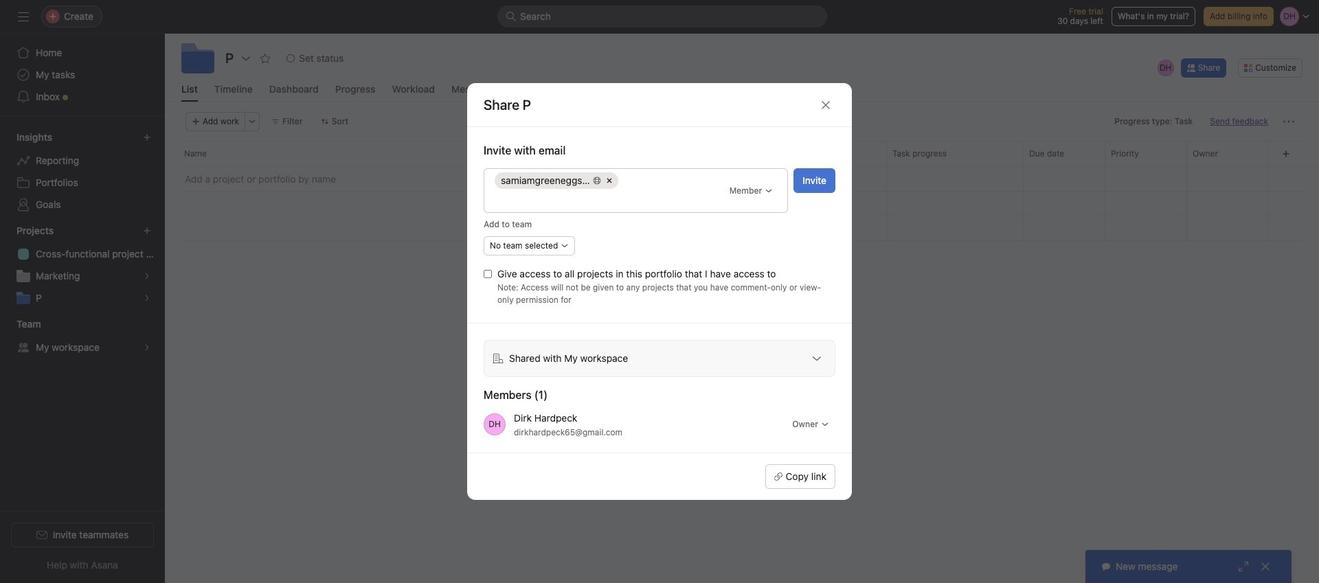 Task type: locate. For each thing, give the bounding box(es) containing it.
hide sidebar image
[[18, 11, 29, 22]]

prominent image
[[506, 11, 517, 22]]

add to starred image
[[260, 53, 271, 64]]

insights element
[[0, 125, 165, 219]]

list box
[[498, 5, 828, 27]]

cell
[[495, 173, 619, 189]]

close image
[[1261, 562, 1272, 573]]

None text field
[[495, 192, 719, 209]]

None checkbox
[[484, 270, 492, 278]]

option group
[[484, 340, 836, 377]]

dh image
[[1160, 59, 1172, 76]]

row
[[165, 141, 1320, 166], [165, 166, 1320, 167], [165, 166, 1320, 192], [493, 169, 724, 212], [165, 191, 1320, 217], [165, 216, 1320, 241]]

dh image
[[489, 414, 501, 436]]

dialog
[[467, 83, 852, 500]]

close this dialog image
[[821, 99, 832, 110]]



Task type: describe. For each thing, give the bounding box(es) containing it.
teams element
[[0, 312, 165, 362]]

global element
[[0, 34, 165, 116]]

expand new message image
[[1239, 562, 1250, 573]]

portfolio privacy dialog image
[[812, 353, 823, 364]]

projects element
[[0, 219, 165, 312]]

add field image
[[1282, 150, 1291, 158]]



Task type: vqa. For each thing, say whether or not it's contained in the screenshot.
toolbar
no



